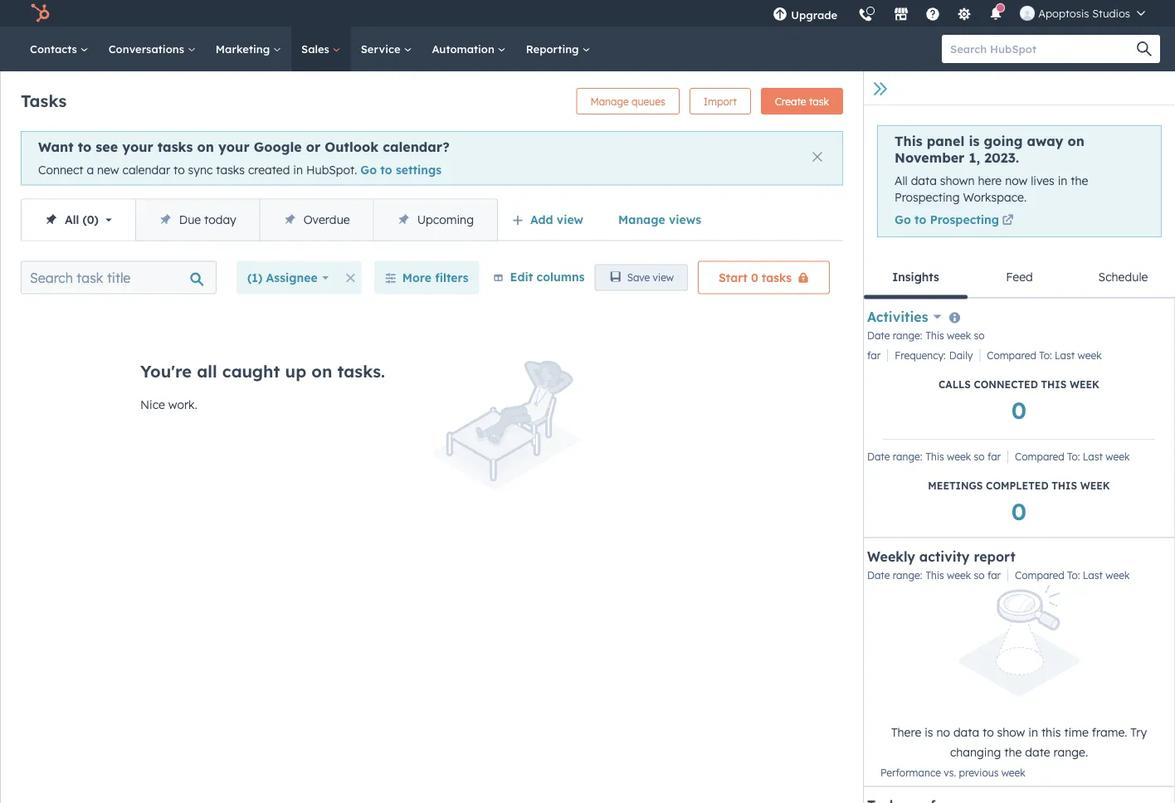 Task type: vqa. For each thing, say whether or not it's contained in the screenshot.
1st 100 from the top of the page
no



Task type: describe. For each thing, give the bounding box(es) containing it.
to: inside calls connected this week element
[[1040, 349, 1053, 362]]

0 button for meetings completed this week element
[[1012, 496, 1027, 527]]

add
[[531, 212, 553, 227]]

overdue
[[304, 212, 350, 227]]

google
[[254, 139, 302, 155]]

help image
[[926, 7, 941, 22]]

in for prospecting
[[1058, 174, 1068, 188]]

automation
[[432, 42, 498, 56]]

)
[[94, 212, 99, 227]]

date inside meetings completed this week element
[[868, 451, 891, 463]]

contacts
[[30, 42, 80, 56]]

changing
[[951, 745, 1002, 760]]

frame.
[[1093, 726, 1128, 740]]

range: inside calls connected this week element
[[893, 329, 923, 342]]

1,
[[969, 149, 981, 166]]

(1) assignee button
[[237, 261, 340, 294]]

compared inside calls connected this week element
[[988, 349, 1037, 362]]

reporting link
[[516, 27, 601, 71]]

feed
[[1007, 270, 1034, 284]]

add view
[[531, 212, 584, 227]]

calling icon image
[[859, 8, 874, 23]]

calls connected this week element
[[868, 325, 1172, 432]]

due today
[[179, 212, 236, 227]]

save view
[[627, 272, 674, 284]]

save
[[627, 272, 650, 284]]

manage for manage queues
[[591, 95, 629, 108]]

Search HubSpot search field
[[942, 35, 1146, 63]]

manage views link
[[608, 203, 712, 236]]

1 link opens in a new window image from the top
[[1003, 214, 1014, 230]]

in inside the want to see your tasks on your google or outlook calendar? connect a new calendar to sync tasks created in hubspot. go to settings
[[293, 163, 303, 177]]

new
[[97, 163, 119, 177]]

more filters
[[403, 270, 469, 285]]

import link
[[690, 88, 751, 115]]

activity
[[920, 549, 970, 565]]

to: inside meetings completed this week element
[[1068, 451, 1081, 463]]

so inside meetings completed this week element
[[974, 451, 985, 463]]

the inside all data shown here now lives in the prospecting workspace.
[[1071, 174, 1089, 188]]

in for time
[[1029, 726, 1039, 740]]

workspace.
[[964, 190, 1027, 204]]

create task
[[775, 95, 830, 108]]

3 range: from the top
[[893, 569, 923, 582]]

more
[[403, 270, 432, 285]]

meetings completed this week element
[[868, 447, 1172, 534]]

see
[[96, 139, 118, 155]]

2 date range: this week so far from the top
[[868, 569, 1001, 582]]

service
[[361, 42, 404, 56]]

view for save view
[[653, 272, 674, 284]]

compared inside meetings completed this week element
[[1016, 451, 1065, 463]]

range.
[[1054, 745, 1089, 760]]

all
[[197, 361, 217, 382]]

last inside meetings completed this week element
[[1083, 451, 1104, 463]]

2 vertical spatial far
[[988, 569, 1001, 582]]

weekly
[[868, 549, 916, 565]]

now
[[1006, 174, 1028, 188]]

automation link
[[422, 27, 516, 71]]

insights link
[[864, 257, 968, 299]]

to inside there is no data to show in this time frame. try changing the date range.
[[983, 726, 994, 740]]

2 link opens in a new window image from the top
[[1003, 216, 1014, 227]]

date range:
[[868, 329, 923, 342]]

this inside this panel is going away on november 1, 2023.
[[895, 133, 923, 149]]

menu containing apoptosis studios
[[763, 0, 1156, 33]]

schedule link
[[1072, 257, 1176, 297]]

all for all ( 0 )
[[65, 212, 79, 227]]

close image
[[813, 152, 823, 162]]

save view button
[[595, 265, 688, 291]]

all ( 0 )
[[65, 212, 99, 227]]

all for all data shown here now lives in the prospecting workspace.
[[895, 174, 908, 188]]

0 inside calls connected this week element
[[1012, 395, 1027, 425]]

this inside this week so far
[[926, 329, 945, 342]]

calling icon button
[[852, 2, 880, 26]]

tasks banner
[[21, 83, 844, 115]]

compared to: last week inside meetings completed this week element
[[1016, 451, 1130, 463]]

marketplaces button
[[884, 0, 919, 27]]

the inside there is no data to show in this time frame. try changing the date range.
[[1005, 745, 1022, 760]]

hubspot.
[[306, 163, 357, 177]]

to left settings
[[381, 163, 392, 177]]

panel
[[927, 133, 965, 149]]

tab list containing insights
[[864, 257, 1176, 299]]

edit columns button
[[493, 267, 585, 288]]

data inside all data shown here now lives in the prospecting workspace.
[[911, 174, 937, 188]]

3 date from the top
[[868, 569, 891, 582]]

contacts link
[[20, 27, 99, 71]]

tara schultz image
[[1021, 6, 1036, 21]]

2 vertical spatial compared to: last week
[[1016, 569, 1130, 582]]

search button
[[1129, 35, 1161, 63]]

activities
[[868, 309, 929, 325]]

on for away
[[1068, 133, 1085, 149]]

2 vertical spatial to:
[[1068, 569, 1081, 582]]

upgrade
[[791, 8, 838, 22]]

columns
[[537, 269, 585, 284]]

performance vs. previous week
[[881, 767, 1026, 780]]

nice work.
[[140, 397, 197, 412]]

go inside the want to see your tasks on your google or outlook calendar? connect a new calendar to sync tasks created in hubspot. go to settings
[[361, 163, 377, 177]]

0 button for calls connected this week element
[[1012, 394, 1027, 426]]

edit
[[510, 269, 533, 284]]

0 inside meetings completed this week element
[[1012, 497, 1027, 526]]

this
[[1042, 726, 1062, 740]]

2 your from the left
[[218, 139, 250, 155]]

want to see your tasks on your google or outlook calendar? connect a new calendar to sync tasks created in hubspot. go to settings
[[38, 139, 450, 177]]

1 your from the left
[[122, 139, 153, 155]]

no
[[937, 726, 951, 740]]

2023.
[[985, 149, 1020, 166]]

conversations link
[[99, 27, 206, 71]]

(
[[83, 212, 87, 227]]

view for add view
[[557, 212, 584, 227]]

filters
[[435, 270, 469, 285]]

add view button
[[501, 203, 598, 236]]

try
[[1131, 726, 1148, 740]]

manage queues link
[[577, 88, 680, 115]]

apoptosis studios button
[[1011, 0, 1156, 27]]

upgrade image
[[773, 7, 788, 22]]

time
[[1065, 726, 1089, 740]]

tasks inside button
[[762, 270, 792, 285]]



Task type: locate. For each thing, give the bounding box(es) containing it.
tasks
[[21, 90, 67, 111]]

0 vertical spatial date
[[868, 329, 891, 342]]

edit columns
[[510, 269, 585, 284]]

0 vertical spatial so
[[974, 329, 985, 342]]

marketplaces image
[[894, 7, 909, 22]]

the down the show
[[1005, 745, 1022, 760]]

2 so from the top
[[974, 451, 985, 463]]

navigation
[[21, 199, 498, 241]]

1 horizontal spatial tasks
[[216, 163, 245, 177]]

1 vertical spatial compared
[[1016, 451, 1065, 463]]

1 vertical spatial date range: this week so far
[[868, 569, 1001, 582]]

the right lives
[[1071, 174, 1089, 188]]

the
[[1071, 174, 1089, 188], [1005, 745, 1022, 760]]

created
[[248, 163, 290, 177]]

all
[[895, 174, 908, 188], [65, 212, 79, 227]]

all data shown here now lives in the prospecting workspace.
[[895, 174, 1089, 204]]

0 vertical spatial the
[[1071, 174, 1089, 188]]

0 button inside calls connected this week element
[[1012, 394, 1027, 426]]

want to see your tasks on your google or outlook calendar? alert
[[21, 131, 844, 186]]

prospecting up "go to prospecting"
[[895, 190, 960, 204]]

1 vertical spatial 0 button
[[1012, 496, 1027, 527]]

to up the insights
[[915, 213, 927, 227]]

create
[[775, 95, 807, 108]]

1 vertical spatial so
[[974, 451, 985, 463]]

last
[[1055, 349, 1075, 362], [1083, 451, 1104, 463], [1083, 569, 1104, 582]]

0 vertical spatial is
[[969, 133, 980, 149]]

tasks up sync
[[158, 139, 193, 155]]

1 so from the top
[[974, 329, 985, 342]]

0 vertical spatial data
[[911, 174, 937, 188]]

1 range: from the top
[[893, 329, 923, 342]]

in inside there is no data to show in this time frame. try changing the date range.
[[1029, 726, 1039, 740]]

menu
[[763, 0, 1156, 33]]

apoptosis studios
[[1039, 6, 1131, 20]]

0 horizontal spatial data
[[911, 174, 937, 188]]

go to settings link
[[361, 163, 442, 177]]

go down outlook on the left of page
[[361, 163, 377, 177]]

0 vertical spatial far
[[868, 349, 881, 362]]

in
[[293, 163, 303, 177], [1058, 174, 1068, 188], [1029, 726, 1039, 740]]

tasks.
[[338, 361, 385, 382]]

in right created
[[293, 163, 303, 177]]

manage inside tasks banner
[[591, 95, 629, 108]]

so inside this week so far
[[974, 329, 985, 342]]

tab list
[[864, 257, 1176, 299]]

vs.
[[944, 767, 957, 780]]

your up created
[[218, 139, 250, 155]]

compared right daily
[[988, 349, 1037, 362]]

1 vertical spatial compared to: last week
[[1016, 451, 1130, 463]]

overdue link
[[260, 200, 373, 240]]

views
[[669, 212, 702, 227]]

date inside calls connected this week element
[[868, 329, 891, 342]]

go up the insights
[[895, 213, 911, 227]]

0 vertical spatial compared
[[988, 349, 1037, 362]]

on right the up
[[312, 361, 332, 382]]

there is no data to show in this time frame. try changing the date range.
[[892, 726, 1148, 760]]

settings link
[[948, 0, 982, 27]]

feed link
[[968, 257, 1072, 297]]

1 vertical spatial is
[[925, 726, 934, 740]]

1 vertical spatial date
[[868, 451, 891, 463]]

work.
[[168, 397, 197, 412]]

on up sync
[[197, 139, 214, 155]]

tasks right start
[[762, 270, 792, 285]]

more filters link
[[374, 261, 480, 294]]

1 horizontal spatial on
[[312, 361, 332, 382]]

report
[[974, 549, 1016, 565]]

a
[[87, 163, 94, 177]]

0 up 'report'
[[1012, 497, 1027, 526]]

1 vertical spatial the
[[1005, 745, 1022, 760]]

0 vertical spatial all
[[895, 174, 908, 188]]

in right lives
[[1058, 174, 1068, 188]]

0 vertical spatial to:
[[1040, 349, 1053, 362]]

tasks right sync
[[216, 163, 245, 177]]

0 vertical spatial view
[[557, 212, 584, 227]]

on inside this panel is going away on november 1, 2023.
[[1068, 133, 1085, 149]]

0 vertical spatial compared to: last week
[[988, 349, 1102, 362]]

manage views
[[619, 212, 702, 227]]

0 inside navigation
[[87, 212, 94, 227]]

hubspot image
[[30, 3, 50, 23]]

Search task title search field
[[21, 261, 217, 294]]

far down 'report'
[[988, 569, 1001, 582]]

schedule
[[1099, 270, 1149, 284]]

all down november
[[895, 174, 908, 188]]

0 button
[[1012, 394, 1027, 426], [1012, 496, 1027, 527]]

1 vertical spatial data
[[954, 726, 980, 740]]

0 horizontal spatial your
[[122, 139, 153, 155]]

view right add
[[557, 212, 584, 227]]

manage left queues
[[591, 95, 629, 108]]

0 horizontal spatial is
[[925, 726, 934, 740]]

compared down 'report'
[[1016, 569, 1065, 582]]

3 so from the top
[[974, 569, 985, 582]]

0 vertical spatial last
[[1055, 349, 1075, 362]]

last inside calls connected this week element
[[1055, 349, 1075, 362]]

apoptosis
[[1039, 6, 1090, 20]]

2 range: from the top
[[893, 451, 923, 463]]

far down calls connected this week element
[[988, 451, 1001, 463]]

0 up meetings completed this week element
[[1012, 395, 1027, 425]]

range: inside meetings completed this week element
[[893, 451, 923, 463]]

week
[[948, 329, 972, 342], [1078, 349, 1102, 362], [948, 451, 972, 463], [1106, 451, 1130, 463], [948, 569, 972, 582], [1106, 569, 1130, 582], [1002, 767, 1026, 780]]

0 horizontal spatial the
[[1005, 745, 1022, 760]]

0 button inside meetings completed this week element
[[1012, 496, 1027, 527]]

1 horizontal spatial in
[[1029, 726, 1039, 740]]

go
[[361, 163, 377, 177], [895, 213, 911, 227]]

0 vertical spatial range:
[[893, 329, 923, 342]]

1 vertical spatial go
[[895, 213, 911, 227]]

compared to: last week
[[988, 349, 1102, 362], [1016, 451, 1130, 463], [1016, 569, 1130, 582]]

in left this
[[1029, 726, 1039, 740]]

prospecting down workspace.
[[931, 213, 1000, 227]]

all inside all data shown here now lives in the prospecting workspace.
[[895, 174, 908, 188]]

0 inside button
[[751, 270, 759, 285]]

due today link
[[135, 200, 260, 240]]

you're all caught up on tasks.
[[140, 361, 385, 382]]

is left no
[[925, 726, 934, 740]]

data inside there is no data to show in this time frame. try changing the date range.
[[954, 726, 980, 740]]

compared to: last week inside calls connected this week element
[[988, 349, 1102, 362]]

2 vertical spatial last
[[1083, 569, 1104, 582]]

hubspot link
[[20, 3, 62, 23]]

show
[[998, 726, 1026, 740]]

1 vertical spatial prospecting
[[931, 213, 1000, 227]]

manage for manage views
[[619, 212, 666, 227]]

want
[[38, 139, 74, 155]]

0 horizontal spatial on
[[197, 139, 214, 155]]

settings image
[[958, 7, 973, 22]]

or
[[306, 139, 321, 155]]

far inside this week so far
[[868, 349, 881, 362]]

is inside this panel is going away on november 1, 2023.
[[969, 133, 980, 149]]

1 horizontal spatial your
[[218, 139, 250, 155]]

today
[[204, 212, 236, 227]]

1 vertical spatial view
[[653, 272, 674, 284]]

1 vertical spatial all
[[65, 212, 79, 227]]

2 horizontal spatial in
[[1058, 174, 1068, 188]]

start 0 tasks button
[[698, 261, 830, 294]]

lives
[[1031, 174, 1055, 188]]

to left the show
[[983, 726, 994, 740]]

on for tasks
[[197, 139, 214, 155]]

2 horizontal spatial on
[[1068, 133, 1085, 149]]

0 horizontal spatial all
[[65, 212, 79, 227]]

shown
[[941, 174, 975, 188]]

calendar?
[[383, 139, 450, 155]]

date
[[1026, 745, 1051, 760]]

week inside this week so far
[[948, 329, 972, 342]]

0 vertical spatial prospecting
[[895, 190, 960, 204]]

conversations
[[109, 42, 187, 56]]

0 vertical spatial go
[[361, 163, 377, 177]]

start 0 tasks
[[719, 270, 792, 285]]

there
[[892, 726, 922, 740]]

0 vertical spatial date range: this week so far
[[868, 451, 1001, 463]]

up
[[285, 361, 307, 382]]

0 vertical spatial tasks
[[158, 139, 193, 155]]

far inside meetings completed this week element
[[988, 451, 1001, 463]]

all left ( on the left of page
[[65, 212, 79, 227]]

data up changing
[[954, 726, 980, 740]]

help button
[[919, 0, 948, 27]]

0 down a
[[87, 212, 94, 227]]

0 vertical spatial manage
[[591, 95, 629, 108]]

going
[[984, 133, 1023, 149]]

is inside there is no data to show in this time frame. try changing the date range.
[[925, 726, 934, 740]]

2 vertical spatial date
[[868, 569, 891, 582]]

assignee
[[266, 270, 318, 285]]

1 horizontal spatial data
[[954, 726, 980, 740]]

1 horizontal spatial the
[[1071, 174, 1089, 188]]

(1)
[[247, 270, 263, 285]]

is right the panel
[[969, 133, 980, 149]]

all inside navigation
[[65, 212, 79, 227]]

0 horizontal spatial view
[[557, 212, 584, 227]]

1 date range: this week so far from the top
[[868, 451, 1001, 463]]

notifications image
[[989, 7, 1004, 22]]

far down date range:
[[868, 349, 881, 362]]

2 horizontal spatial tasks
[[762, 270, 792, 285]]

notifications button
[[982, 0, 1011, 27]]

0 horizontal spatial in
[[293, 163, 303, 177]]

settings
[[396, 163, 442, 177]]

search image
[[1138, 42, 1153, 56]]

compared down calls connected this week element
[[1016, 451, 1065, 463]]

to
[[78, 139, 92, 155], [174, 163, 185, 177], [381, 163, 392, 177], [915, 213, 927, 227], [983, 726, 994, 740]]

on inside the want to see your tasks on your google or outlook calendar? connect a new calendar to sync tasks created in hubspot. go to settings
[[197, 139, 214, 155]]

0 button up meetings completed this week element
[[1012, 394, 1027, 426]]

november
[[895, 149, 965, 166]]

1 vertical spatial tasks
[[216, 163, 245, 177]]

your up calendar
[[122, 139, 153, 155]]

2 date from the top
[[868, 451, 891, 463]]

link opens in a new window image
[[1003, 214, 1014, 230], [1003, 216, 1014, 227]]

manage left views
[[619, 212, 666, 227]]

2 vertical spatial range:
[[893, 569, 923, 582]]

on
[[1068, 133, 1085, 149], [197, 139, 214, 155], [312, 361, 332, 382]]

date range: this week so far inside meetings completed this week element
[[868, 451, 1001, 463]]

1 horizontal spatial all
[[895, 174, 908, 188]]

1 vertical spatial far
[[988, 451, 1001, 463]]

1 vertical spatial last
[[1083, 451, 1104, 463]]

sales
[[301, 42, 333, 56]]

view inside popup button
[[557, 212, 584, 227]]

marketing link
[[206, 27, 291, 71]]

1 horizontal spatial go
[[895, 213, 911, 227]]

outlook
[[325, 139, 379, 155]]

0 right start
[[751, 270, 759, 285]]

1 horizontal spatial is
[[969, 133, 980, 149]]

activities button
[[868, 307, 942, 327]]

0 button up 'report'
[[1012, 496, 1027, 527]]

this
[[895, 133, 923, 149], [926, 329, 945, 342], [926, 451, 945, 463], [926, 569, 945, 582]]

previous
[[959, 767, 999, 780]]

1 vertical spatial range:
[[893, 451, 923, 463]]

1 0 button from the top
[[1012, 394, 1027, 426]]

0 vertical spatial 0 button
[[1012, 394, 1027, 426]]

studios
[[1093, 6, 1131, 20]]

import
[[704, 95, 737, 108]]

in inside all data shown here now lives in the prospecting workspace.
[[1058, 174, 1068, 188]]

prospecting inside all data shown here now lives in the prospecting workspace.
[[895, 190, 960, 204]]

navigation containing all
[[21, 199, 498, 241]]

1 vertical spatial to:
[[1068, 451, 1081, 463]]

your
[[122, 139, 153, 155], [218, 139, 250, 155]]

sync
[[188, 163, 213, 177]]

2 vertical spatial compared
[[1016, 569, 1065, 582]]

on right away
[[1068, 133, 1085, 149]]

view right save
[[653, 272, 674, 284]]

1 date from the top
[[868, 329, 891, 342]]

you're
[[140, 361, 192, 382]]

2 vertical spatial so
[[974, 569, 985, 582]]

reporting
[[526, 42, 582, 56]]

due
[[179, 212, 201, 227]]

far
[[868, 349, 881, 362], [988, 451, 1001, 463], [988, 569, 1001, 582]]

view inside button
[[653, 272, 674, 284]]

manage queues
[[591, 95, 666, 108]]

connect
[[38, 163, 83, 177]]

0 horizontal spatial go
[[361, 163, 377, 177]]

to left sync
[[174, 163, 185, 177]]

daily
[[950, 349, 973, 362]]

2 0 button from the top
[[1012, 496, 1027, 527]]

2 vertical spatial tasks
[[762, 270, 792, 285]]

data down november
[[911, 174, 937, 188]]

upcoming link
[[373, 200, 497, 240]]

to left see
[[78, 139, 92, 155]]

create task link
[[761, 88, 844, 115]]

weekly activity report
[[868, 549, 1016, 565]]

1 vertical spatial manage
[[619, 212, 666, 227]]

1 horizontal spatial view
[[653, 272, 674, 284]]

0 horizontal spatial tasks
[[158, 139, 193, 155]]



